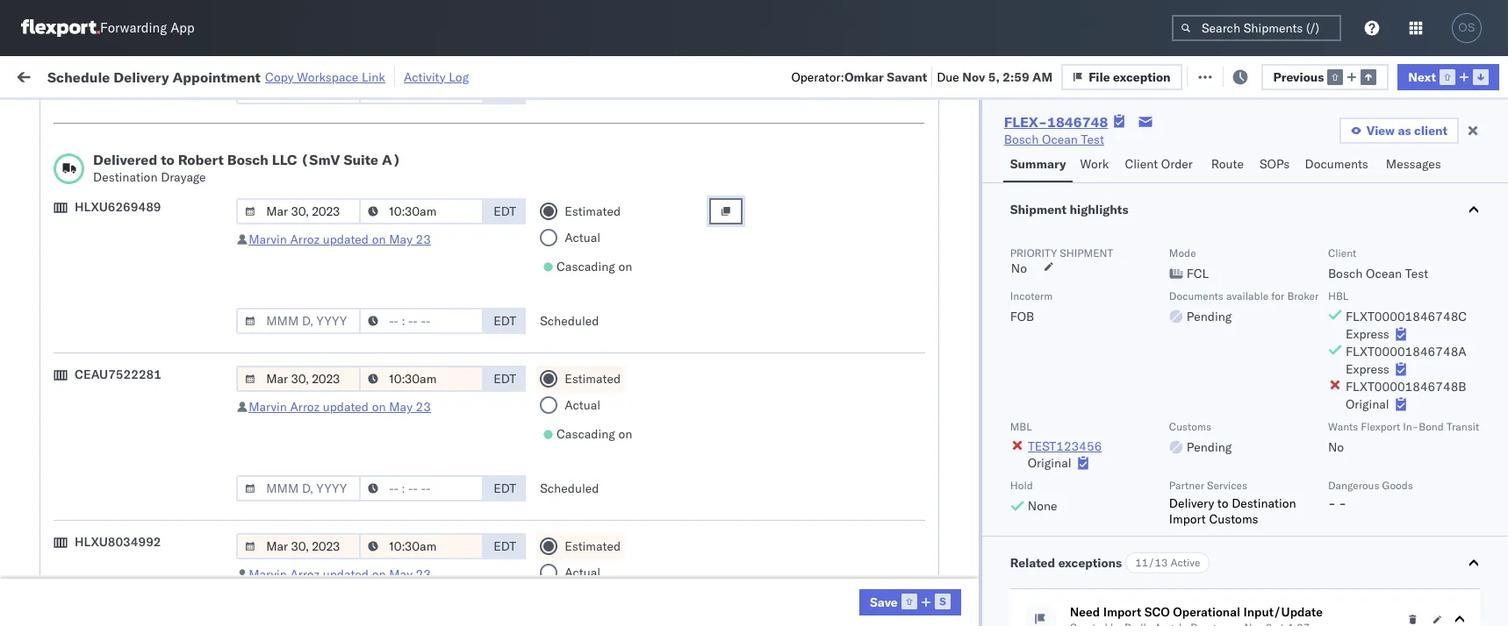 Task type: locate. For each thing, give the bounding box(es) containing it.
marvin arroz updated on may 23 button down 9:00 am est, dec 24, 2022
[[249, 567, 431, 583]]

bosch inside the client bosch ocean test incoterm fob
[[1328, 266, 1363, 282]]

1 horizontal spatial numbers
[[1260, 143, 1303, 156]]

-- : -- -- text field
[[359, 78, 484, 104], [359, 308, 484, 335], [359, 366, 484, 392], [359, 476, 484, 502]]

gvcu5265864
[[1082, 601, 1168, 616]]

0 horizontal spatial client
[[1125, 156, 1158, 172]]

id
[[964, 143, 974, 156]]

est, for 23,
[[335, 485, 361, 501]]

0 vertical spatial upload
[[40, 166, 80, 182]]

1 vertical spatial confirm
[[40, 523, 85, 539]]

2 updated from the top
[[323, 399, 369, 415]]

flex-2130387
[[969, 601, 1060, 617]]

est, up 2:59 am est, dec 14, 2022
[[336, 369, 362, 385]]

schedule pickup from los angeles, ca link up ceau7522281
[[40, 320, 249, 355]]

schedule pickup from los angeles, ca down confirm delivery 'button'
[[40, 553, 237, 586]]

omkar down messages
[[1415, 176, 1452, 192]]

omkar savant for ymluw236679313
[[1415, 176, 1493, 192]]

0 vertical spatial client
[[1125, 156, 1158, 172]]

1 vertical spatial for
[[1272, 290, 1285, 303]]

0 horizontal spatial import
[[149, 68, 189, 84]]

lhuu7894563, up partner
[[1082, 446, 1172, 462]]

client inside the client bosch ocean test incoterm fob
[[1328, 247, 1357, 260]]

lhuu7894563, uetu5238478 for 2:59 am est, dec 14, 2022
[[1082, 407, 1261, 423]]

route
[[1211, 156, 1244, 172]]

3 resize handle column header from the left
[[507, 136, 529, 627]]

marvin arroz updated on may 23 down 2:00 am est, nov 9, 2022
[[249, 399, 431, 415]]

schedule pickup from los angeles, ca up ceau7522281
[[40, 321, 237, 354]]

0 horizontal spatial work
[[192, 68, 223, 84]]

0 vertical spatial actual
[[565, 230, 601, 246]]

demo for flex-1660288
[[701, 176, 733, 192]]

customs inside partner services delivery to destination import customs
[[1209, 512, 1259, 528]]

3 uetu5238478 from the top
[[1175, 485, 1261, 500]]

est, down 2:00 am est, nov 9, 2022
[[336, 408, 362, 424]]

to down services
[[1218, 496, 1229, 512]]

0 vertical spatial appointment
[[173, 68, 261, 86]]

lhuu7894563, up test123456 button
[[1082, 407, 1172, 423]]

1 vertical spatial client
[[1328, 247, 1357, 260]]

2022 for second schedule delivery appointment button from the bottom
[[406, 292, 437, 308]]

2 marvin from the top
[[249, 399, 287, 415]]

2 scheduled from the top
[[540, 481, 599, 497]]

confirm delivery link
[[40, 522, 134, 540]]

2 hlxu6269489, from the top
[[1175, 253, 1265, 269]]

from for schedule pickup from los angeles, ca link related to second schedule pickup from los angeles, ca button from the bottom
[[137, 398, 162, 414]]

client order button
[[1118, 148, 1204, 183]]

import work button
[[142, 56, 230, 96]]

1 vertical spatial upload customs clearance documents link
[[40, 359, 249, 394]]

status : ready for work, blocked, in progress
[[96, 108, 319, 122]]

mmm d, yyyy text field down the llc
[[236, 198, 361, 225]]

delivery down partner
[[1169, 496, 1214, 512]]

due nov 5, 2:59 am
[[937, 69, 1053, 85]]

0 vertical spatial omkar savant
[[1415, 176, 1493, 192]]

9,
[[391, 369, 402, 385]]

may right jan
[[389, 567, 413, 583]]

schedule pickup from los angeles, ca down ceau7522281
[[40, 398, 237, 432]]

2022 for confirm delivery 'button'
[[413, 524, 444, 540]]

numbers inside the container numbers
[[1082, 150, 1125, 163]]

est, for 13,
[[336, 562, 362, 578]]

actual for ceau7522281
[[565, 398, 601, 414]]

dec left 23,
[[364, 485, 387, 501]]

schedule for fifth schedule pickup from los angeles, ca button from the bottom of the page
[[40, 205, 92, 221]]

7 resize handle column header from the left
[[1052, 136, 1073, 627]]

1 may from the top
[[389, 232, 413, 248]]

no right snoozed
[[416, 108, 430, 122]]

mmm d, yyyy text field down 7:00
[[236, 534, 361, 560]]

0 vertical spatial 23
[[416, 232, 431, 248]]

1 vertical spatial upload customs clearance documents button
[[40, 359, 249, 396]]

1 vertical spatial scheduled
[[540, 481, 599, 497]]

7 ocean fcl from the top
[[537, 485, 599, 501]]

1889466 down mbl in the bottom of the page
[[1007, 446, 1060, 462]]

from inside confirm pickup from los angeles, ca
[[130, 475, 155, 491]]

0 vertical spatial marvin
[[249, 232, 287, 248]]

1 vertical spatial appointment
[[144, 291, 216, 307]]

import left sco
[[1103, 605, 1142, 621]]

5 ca from the top
[[40, 493, 57, 509]]

marvin arroz updated on may 23 down the '(smv'
[[249, 232, 431, 248]]

2 upload customs clearance documents button from the top
[[40, 359, 249, 396]]

destination inside partner services delivery to destination import customs
[[1232, 496, 1296, 512]]

flex-1660288 button
[[941, 172, 1064, 196], [941, 172, 1064, 196]]

0 vertical spatial arroz
[[290, 232, 320, 248]]

for left work,
[[169, 108, 183, 122]]

delivery inside 'button'
[[88, 523, 134, 539]]

schedule pickup from los angeles, ca down the drayage
[[40, 205, 237, 238]]

1 hlxu6269489, from the top
[[1175, 214, 1265, 230]]

from down ceau7522281
[[137, 398, 162, 414]]

3 marvin arroz updated on may 23 from the top
[[249, 567, 431, 583]]

2 actual from the top
[[565, 398, 601, 414]]

1 mmm d, yyyy text field from the top
[[236, 78, 361, 104]]

omkar savant up flxt00001846748c
[[1415, 253, 1493, 269]]

work down container
[[1080, 156, 1109, 172]]

3 23 from the top
[[416, 567, 431, 583]]

4 schedule pickup from los angeles, ca link from the top
[[40, 397, 249, 432]]

0 vertical spatial scheduled
[[540, 313, 599, 329]]

batch
[[1409, 68, 1444, 84]]

due
[[937, 69, 959, 85]]

scheduled for hlxu6269489
[[540, 313, 599, 329]]

2 cascading from the top
[[557, 427, 615, 442]]

may
[[389, 232, 413, 248], [389, 399, 413, 415], [389, 567, 413, 583]]

1 actual from the top
[[565, 230, 601, 246]]

as
[[1398, 123, 1411, 139]]

consignee for flex-1660288
[[736, 176, 795, 192]]

confirm inside confirm pickup from los angeles, ca
[[40, 475, 85, 491]]

lhuu7894563, uetu5238478 for 9:00 am est, dec 24, 2022
[[1082, 523, 1261, 539]]

0 vertical spatial to
[[161, 151, 174, 169]]

1 horizontal spatial to
[[1218, 496, 1229, 512]]

1 vertical spatial flexport demo consignee
[[651, 562, 795, 578]]

1846748 down fob at the right of the page
[[1007, 331, 1060, 346]]

test123456 down mbl in the bottom of the page
[[1028, 439, 1102, 455]]

1 vertical spatial schedule delivery appointment link
[[40, 445, 216, 462]]

marvin arroz updated on may 23 button down the '(smv'
[[249, 232, 431, 248]]

1 schedule delivery appointment from the top
[[40, 291, 216, 307]]

3 2:59 am edt, nov 5, 2022 from the top
[[283, 292, 437, 308]]

caiu7969337
[[1082, 176, 1164, 191]]

destination inside delivered to robert bosch llc (smv suite a) destination drayage
[[93, 169, 158, 185]]

lhuu7894563, for 9:00 am est, dec 24, 2022
[[1082, 523, 1172, 539]]

1 demo from the top
[[701, 176, 733, 192]]

2 mmm d, yyyy text field from the top
[[236, 366, 361, 392]]

2 vertical spatial 23
[[416, 567, 431, 583]]

exception down search shipments (/) text box
[[1232, 68, 1290, 84]]

1 vertical spatial omkar savant
[[1415, 215, 1493, 230]]

mbl/mawb
[[1196, 143, 1257, 156]]

flexport demo consignee for flex-1893174
[[651, 562, 795, 578]]

1 vertical spatial mmm d, yyyy text field
[[236, 366, 361, 392]]

snoozed
[[367, 108, 408, 122]]

1 vertical spatial express
[[1346, 362, 1390, 378]]

operator:
[[791, 69, 845, 85]]

uetu5238478 for 7:00 pm est, dec 23, 2022
[[1175, 485, 1261, 500]]

2 ceau7522281, from the top
[[1082, 253, 1172, 269]]

marvin for hlxu6269489
[[249, 232, 287, 248]]

0 vertical spatial cascading on
[[557, 259, 632, 275]]

filtered by:
[[18, 108, 80, 123]]

ocean inside the client bosch ocean test incoterm fob
[[1366, 266, 1402, 282]]

workspace
[[297, 69, 358, 85]]

0 vertical spatial mmm d, yyyy text field
[[236, 78, 361, 104]]

updated down 9:00 am est, dec 24, 2022
[[323, 567, 369, 583]]

5 ocean fcl from the top
[[537, 408, 599, 424]]

est, up 2:59 am est, jan 13, 2023 on the left bottom of the page
[[336, 524, 362, 540]]

3 omkar savant from the top
[[1415, 253, 1493, 269]]

arroz down 2:00 in the left bottom of the page
[[290, 399, 320, 415]]

: for snoozed
[[408, 108, 411, 122]]

available
[[1226, 290, 1269, 303]]

1 ceau7522281, from the top
[[1082, 214, 1172, 230]]

mmm d, yyyy text field up 9:00 at the bottom left of page
[[236, 476, 361, 502]]

uetu5238478 for 2:59 am est, dec 14, 2022
[[1175, 407, 1261, 423]]

MMM D, YYYY text field
[[236, 198, 361, 225], [236, 308, 361, 335], [236, 534, 361, 560]]

schedule pickup from los angeles, ca for schedule pickup from los angeles, ca link related to second schedule pickup from los angeles, ca button from the bottom
[[40, 398, 237, 432]]

:
[[127, 108, 130, 122], [408, 108, 411, 122]]

1 horizontal spatial client
[[1328, 247, 1357, 260]]

arroz down the '(smv'
[[290, 232, 320, 248]]

marvin arroz updated on may 23
[[249, 232, 431, 248], [249, 399, 431, 415], [249, 567, 431, 583]]

3 abcdefg78456546 from the top
[[1196, 485, 1314, 501]]

cascading
[[557, 259, 615, 275], [557, 427, 615, 442]]

delivery down confirm pickup from los angeles, ca
[[88, 523, 134, 539]]

3 mmm d, yyyy text field from the top
[[236, 476, 361, 502]]

savant for 4th schedule pickup from los angeles, ca button from the bottom
[[1455, 253, 1493, 269]]

priority
[[1010, 247, 1057, 260]]

2 flexport demo consignee from the top
[[651, 562, 795, 578]]

flexport. image
[[21, 19, 100, 37]]

2 vertical spatial actual
[[565, 565, 601, 581]]

delivered to robert bosch llc (smv suite a) destination drayage
[[93, 151, 401, 185]]

0 vertical spatial -- : -- -- text field
[[359, 198, 484, 225]]

5 schedule pickup from los angeles, ca from the top
[[40, 553, 237, 586]]

pickup down ceau7522281
[[96, 398, 133, 414]]

schedule pickup from los angeles, ca button down ceau7522281
[[40, 397, 249, 434]]

flex-1889466 for 7:00 pm est, dec 23, 2022
[[969, 485, 1060, 501]]

1889466 up test123456 button
[[1007, 408, 1060, 424]]

flex-1846748 button
[[941, 210, 1064, 235], [941, 210, 1064, 235], [941, 249, 1064, 273], [941, 249, 1064, 273], [941, 288, 1064, 312], [941, 288, 1064, 312], [941, 326, 1064, 351], [941, 326, 1064, 351], [941, 365, 1064, 389], [941, 365, 1064, 389]]

upload customs clearance documents button for flex-1846748
[[40, 359, 249, 396]]

2 upload customs clearance documents from the top
[[40, 360, 192, 393]]

0 vertical spatial clearance
[[136, 166, 192, 182]]

test123456 for schedule pickup from los angeles, ca link corresponding to 3rd schedule pickup from los angeles, ca button from the top
[[1196, 331, 1270, 346]]

flex-1889466 button
[[941, 403, 1064, 428], [941, 403, 1064, 428], [941, 442, 1064, 467], [941, 442, 1064, 467], [941, 481, 1064, 505], [941, 481, 1064, 505], [941, 519, 1064, 544], [941, 519, 1064, 544]]

upload customs clearance documents button
[[40, 165, 249, 202], [40, 359, 249, 396]]

0 vertical spatial marvin arroz updated on may 23 button
[[249, 232, 431, 248]]

import up ready
[[149, 68, 189, 84]]

3 lhuu7894563, from the top
[[1082, 485, 1172, 500]]

2 vertical spatial updated
[[323, 567, 369, 583]]

delivery up ceau7522281
[[96, 291, 141, 307]]

1 flexport demo consignee from the top
[[651, 176, 795, 192]]

blocked,
[[216, 108, 260, 122]]

marvin down 9:00 at the bottom left of page
[[249, 567, 287, 583]]

2 horizontal spatial no
[[1328, 440, 1344, 456]]

from for 1st schedule pickup from los angeles, ca button from the bottom of the page schedule pickup from los angeles, ca link
[[137, 553, 162, 568]]

0 vertical spatial estimated
[[565, 204, 621, 219]]

0 vertical spatial demo
[[701, 176, 733, 192]]

1 vertical spatial mmm d, yyyy text field
[[236, 308, 361, 335]]

file up flex-1846748 'link'
[[1089, 69, 1110, 85]]

schedule pickup from los angeles, ca button down hlxu6269489
[[40, 243, 249, 280]]

5 schedule pickup from los angeles, ca button from the top
[[40, 552, 249, 589]]

upload
[[40, 166, 80, 182], [40, 360, 80, 375]]

delivery up confirm pickup from los angeles, ca
[[96, 446, 141, 461]]

schedule pickup from los angeles, ca button down confirm delivery 'button'
[[40, 552, 249, 589]]

1 vertical spatial arroz
[[290, 399, 320, 415]]

schedule delivery appointment link up confirm pickup from los angeles, ca
[[40, 445, 216, 462]]

2 : from the left
[[408, 108, 411, 122]]

abcdefg78456546 for 9:00 am est, dec 24, 2022
[[1196, 524, 1314, 540]]

omkar down messages button
[[1415, 215, 1452, 230]]

from for schedule pickup from los angeles, ca link related to fifth schedule pickup from los angeles, ca button from the bottom of the page
[[137, 205, 162, 221]]

estimated for hlxu6269489
[[565, 204, 621, 219]]

numbers inside button
[[1260, 143, 1303, 156]]

schedule pickup from los angeles, ca link for second schedule pickup from los angeles, ca button from the bottom
[[40, 397, 249, 432]]

schedule for second schedule delivery appointment button from the bottom
[[40, 291, 92, 307]]

3 marvin arroz updated on may 23 button from the top
[[249, 567, 431, 583]]

uetu5238478
[[1175, 407, 1261, 423], [1175, 446, 1261, 462], [1175, 485, 1261, 500], [1175, 523, 1261, 539]]

pending up services
[[1187, 440, 1232, 456]]

am for confirm delivery 'button'
[[312, 524, 333, 540]]

ceau7522281, hlxu6269489, hlxu8034992
[[1082, 214, 1354, 230], [1082, 253, 1354, 269], [1082, 291, 1354, 307], [1082, 330, 1354, 346], [1082, 369, 1354, 385]]

1 vertical spatial updated
[[323, 399, 369, 415]]

1 upload from the top
[[40, 166, 80, 182]]

numbers up "ymluw236679313"
[[1260, 143, 1303, 156]]

dec for 24,
[[365, 524, 388, 540]]

file down search shipments (/) text box
[[1208, 68, 1229, 84]]

1 horizontal spatial exception
[[1232, 68, 1290, 84]]

upload customs clearance documents
[[40, 166, 192, 200], [40, 360, 192, 393]]

2 ocean fcl from the top
[[537, 253, 599, 269]]

1 horizontal spatial original
[[1346, 397, 1390, 413]]

1660288
[[1007, 176, 1060, 192]]

los inside confirm pickup from los angeles, ca
[[158, 475, 178, 491]]

-- : -- -- text field up 2023
[[359, 534, 484, 560]]

2 horizontal spatial import
[[1169, 512, 1206, 528]]

am for second schedule pickup from los angeles, ca button from the bottom
[[312, 408, 333, 424]]

1 scheduled from the top
[[540, 313, 599, 329]]

2022 for 4th schedule pickup from los angeles, ca button from the bottom
[[406, 253, 437, 269]]

1846748 up incoterm
[[1007, 253, 1060, 269]]

2:00 am est, nov 9, 2022
[[283, 369, 436, 385]]

1 vertical spatial clearance
[[136, 360, 192, 375]]

import work
[[149, 68, 223, 84]]

3 marvin from the top
[[249, 567, 287, 583]]

marvin down 2:00 in the left bottom of the page
[[249, 399, 287, 415]]

jan
[[365, 562, 385, 578]]

1 vertical spatial marvin arroz updated on may 23 button
[[249, 399, 431, 415]]

marvin arroz updated on may 23 button
[[249, 232, 431, 248], [249, 399, 431, 415], [249, 567, 431, 583]]

2022 for fifth schedule pickup from los angeles, ca button from the bottom of the page
[[406, 215, 437, 230]]

schedule delivery appointment up ceau7522281
[[40, 291, 216, 307]]

Search Shipments (/) text field
[[1172, 15, 1342, 41]]

0 vertical spatial flexport demo consignee
[[651, 176, 795, 192]]

1 horizontal spatial import
[[1103, 605, 1142, 621]]

1 vertical spatial schedule delivery appointment
[[40, 446, 216, 461]]

appointment
[[173, 68, 261, 86], [144, 291, 216, 307], [144, 446, 216, 461]]

upload customs clearance documents for flex-1660288
[[40, 166, 192, 200]]

test123456 for schedule delivery appointment link corresponding to second schedule delivery appointment button from the bottom
[[1196, 292, 1270, 308]]

arroz down 9:00 at the bottom left of page
[[290, 567, 320, 583]]

2 vertical spatial flexport
[[651, 562, 697, 578]]

ca inside confirm pickup from los angeles, ca
[[40, 493, 57, 509]]

progress
[[275, 108, 319, 122]]

schedule pickup from los angeles, ca for 1st schedule pickup from los angeles, ca button from the bottom of the page schedule pickup from los angeles, ca link
[[40, 553, 237, 586]]

marvin down delivered to robert bosch llc (smv suite a) destination drayage
[[249, 232, 287, 248]]

1 ceau7522281, hlxu6269489, hlxu8034992 from the top
[[1082, 214, 1354, 230]]

schedule delivery appointment button up confirm pickup from los angeles, ca
[[40, 445, 216, 464]]

pickup up confirm delivery
[[88, 475, 126, 491]]

4 schedule pickup from los angeles, ca from the top
[[40, 398, 237, 432]]

hlxu6269489, for schedule pickup from los angeles, ca link related to fifth schedule pickup from los angeles, ca button from the bottom of the page
[[1175, 214, 1265, 230]]

1889466 for 9:00 am est, dec 24, 2022
[[1007, 524, 1060, 540]]

upload for flex-1846748
[[40, 360, 80, 375]]

bosch inside delivered to robert bosch llc (smv suite a) destination drayage
[[227, 151, 269, 169]]

2 schedule pickup from los angeles, ca link from the top
[[40, 243, 249, 278]]

ca for fifth schedule pickup from los angeles, ca button from the bottom of the page
[[40, 223, 57, 238]]

3 schedule pickup from los angeles, ca from the top
[[40, 321, 237, 354]]

(0)
[[286, 68, 309, 84]]

1889466 down test123456 button
[[1007, 485, 1060, 501]]

maeu9736123
[[1196, 562, 1285, 578]]

1 horizontal spatial :
[[408, 108, 411, 122]]

schedule pickup from los angeles, ca link down ceau7522281
[[40, 397, 249, 432]]

mmm d, yyyy text field up 'progress'
[[236, 78, 361, 104]]

2 -- : -- -- text field from the top
[[359, 534, 484, 560]]

pending down documents available for broker
[[1187, 309, 1232, 325]]

file exception up container
[[1089, 69, 1171, 85]]

2 vertical spatial dec
[[365, 524, 388, 540]]

to inside partner services delivery to destination import customs
[[1218, 496, 1229, 512]]

23
[[416, 232, 431, 248], [416, 399, 431, 415], [416, 567, 431, 583]]

dec left 14,
[[365, 408, 388, 424]]

1 horizontal spatial destination
[[1232, 496, 1296, 512]]

4 hlxu6269489, from the top
[[1175, 330, 1265, 346]]

file exception button
[[1181, 63, 1301, 89], [1181, 63, 1301, 89], [1062, 64, 1182, 90], [1062, 64, 1182, 90]]

marvin arroz updated on may 23 button down 2:00 am est, nov 9, 2022
[[249, 399, 431, 415]]

4 2:59 am edt, nov 5, 2022 from the top
[[283, 331, 437, 346]]

1 vertical spatial schedule delivery appointment button
[[40, 445, 216, 464]]

205 on track
[[405, 68, 476, 84]]

may down 9,
[[389, 399, 413, 415]]

0 horizontal spatial exception
[[1113, 69, 1171, 85]]

schedule pickup from los angeles, ca down hlxu6269489
[[40, 244, 237, 277]]

delivery for confirm delivery 'button'
[[88, 523, 134, 539]]

1 1889466 from the top
[[1007, 408, 1060, 424]]

4 edt, from the top
[[336, 331, 363, 346]]

schedule pickup from los angeles, ca button up ceau7522281
[[40, 320, 249, 357]]

23 for hlxu6269489
[[416, 232, 431, 248]]

2 lhuu7894563, from the top
[[1082, 446, 1172, 462]]

test123456 down 'mode' on the right of page
[[1196, 292, 1270, 308]]

omkar savant down messages button
[[1415, 215, 1493, 230]]

2 1889466 from the top
[[1007, 446, 1060, 462]]

2 vertical spatial may
[[389, 567, 413, 583]]

mmm d, yyyy text field for hlxu8034992
[[236, 534, 361, 560]]

marvin arroz updated on may 23 for hlxu6269489
[[249, 232, 431, 248]]

sops
[[1260, 156, 1290, 172]]

1 flex-1889466 from the top
[[969, 408, 1060, 424]]

0 vertical spatial cascading
[[557, 259, 615, 275]]

highlights
[[1070, 202, 1129, 218]]

angeles, inside confirm pickup from los angeles, ca
[[181, 475, 230, 491]]

lhuu7894563, for 2:59 am est, dec 14, 2022
[[1082, 407, 1172, 423]]

1 vertical spatial pending
[[1187, 440, 1232, 456]]

MMM D, YYYY text field
[[236, 78, 361, 104], [236, 366, 361, 392], [236, 476, 361, 502]]

destination down services
[[1232, 496, 1296, 512]]

1 abcdefg78456546 from the top
[[1196, 408, 1314, 424]]

8 ocean fcl from the top
[[537, 524, 599, 540]]

schedule for second schedule delivery appointment button
[[40, 446, 92, 461]]

2 schedule pickup from los angeles, ca from the top
[[40, 244, 237, 277]]

1 upload customs clearance documents from the top
[[40, 166, 192, 200]]

3 mmm d, yyyy text field from the top
[[236, 534, 361, 560]]

flex- for second schedule delivery appointment button from the bottom
[[969, 292, 1007, 308]]

1 vertical spatial to
[[1218, 496, 1229, 512]]

mmm d, yyyy text field up 2:00 in the left bottom of the page
[[236, 308, 361, 335]]

1 vertical spatial demo
[[701, 562, 733, 578]]

flex- for confirm pickup from los angeles, ca button
[[969, 485, 1007, 501]]

ceau7522281, hlxu6269489, hlxu8034992 for 4th schedule pickup from los angeles, ca button from the bottom
[[1082, 253, 1354, 269]]

Search Work text field
[[917, 63, 1109, 89]]

ocean fcl for schedule pickup from los angeles, ca link corresponding to 3rd schedule pickup from los angeles, ca button from the top
[[537, 331, 599, 346]]

marvin arroz updated on may 23 button for hlxu6269489
[[249, 232, 431, 248]]

flex id button
[[932, 140, 1055, 157]]

1 23 from the top
[[416, 232, 431, 248]]

schedule delivery appointment link up ceau7522281
[[40, 290, 216, 308]]

actual for hlxu6269489
[[565, 230, 601, 246]]

appointment for schedule delivery appointment link corresponding to second schedule delivery appointment button from the bottom
[[144, 291, 216, 307]]

1 upload customs clearance documents button from the top
[[40, 165, 249, 202]]

2 vertical spatial appointment
[[144, 446, 216, 461]]

0 vertical spatial work
[[192, 68, 223, 84]]

ca for 1st schedule pickup from los angeles, ca button from the bottom of the page
[[40, 570, 57, 586]]

hlxu6269489, for schedule delivery appointment link corresponding to second schedule delivery appointment button from the bottom
[[1175, 291, 1265, 307]]

2 pending from the top
[[1187, 440, 1232, 456]]

resize handle column header
[[251, 136, 272, 627], [446, 136, 467, 627], [507, 136, 529, 627], [622, 136, 643, 627], [736, 136, 757, 627], [911, 136, 932, 627], [1052, 136, 1073, 627], [1166, 136, 1187, 627], [1385, 136, 1407, 627], [1477, 136, 1498, 627]]

confirm inside 'button'
[[40, 523, 85, 539]]

1846748 up priority
[[1007, 215, 1060, 230]]

4 flex-1889466 from the top
[[969, 524, 1060, 540]]

flex-
[[1004, 113, 1047, 131], [969, 176, 1007, 192], [969, 215, 1007, 230], [969, 253, 1007, 269], [969, 292, 1007, 308], [969, 331, 1007, 346], [969, 369, 1007, 385], [969, 408, 1007, 424], [969, 446, 1007, 462], [969, 485, 1007, 501], [969, 524, 1007, 540], [969, 562, 1007, 578], [969, 601, 1007, 617]]

schedule
[[47, 68, 110, 86], [40, 205, 92, 221], [40, 244, 92, 259], [40, 291, 92, 307], [40, 321, 92, 337], [40, 398, 92, 414], [40, 446, 92, 461], [40, 553, 92, 568]]

previous button
[[1261, 64, 1389, 90]]

0 vertical spatial dec
[[365, 408, 388, 424]]

flexport demo consignee for flex-1660288
[[651, 176, 795, 192]]

3 lhuu7894563, uetu5238478 from the top
[[1082, 485, 1261, 500]]

delivery up ready
[[113, 68, 169, 86]]

0 vertical spatial marvin arroz updated on may 23
[[249, 232, 431, 248]]

5 edt from the top
[[494, 539, 516, 555]]

1 vertical spatial work
[[1080, 156, 1109, 172]]

4 lhuu7894563, from the top
[[1082, 523, 1172, 539]]

1 ca from the top
[[40, 223, 57, 238]]

flex-1889466 for 9:00 am est, dec 24, 2022
[[969, 524, 1060, 540]]

1846748 up fob at the right of the page
[[1007, 292, 1060, 308]]

marvin for ceau7522281
[[249, 399, 287, 415]]

from down the drayage
[[137, 205, 162, 221]]

ca for second schedule pickup from los angeles, ca button from the bottom
[[40, 416, 57, 432]]

work,
[[186, 108, 214, 122]]

1 horizontal spatial no
[[1011, 261, 1027, 277]]

2 cascading on from the top
[[557, 427, 632, 442]]

3 flex-1889466 from the top
[[969, 485, 1060, 501]]

mmm d, yyyy text field for pdt
[[236, 78, 361, 104]]

schedule pickup from los angeles, ca link for 4th schedule pickup from los angeles, ca button from the bottom
[[40, 243, 249, 278]]

no
[[416, 108, 430, 122], [1011, 261, 1027, 277], [1328, 440, 1344, 456]]

0 vertical spatial destination
[[93, 169, 158, 185]]

from down hlxu6269489
[[137, 244, 162, 259]]

0 vertical spatial confirm
[[40, 475, 85, 491]]

0 vertical spatial upload customs clearance documents button
[[40, 165, 249, 202]]

1 estimated from the top
[[565, 204, 621, 219]]

file exception down search shipments (/) text box
[[1208, 68, 1290, 84]]

0 vertical spatial schedule delivery appointment button
[[40, 290, 216, 309]]

ca for 4th schedule pickup from los angeles, ca button from the bottom
[[40, 261, 57, 277]]

0 horizontal spatial numbers
[[1082, 150, 1125, 163]]

ocean fcl for schedule pickup from los angeles, ca link related to second schedule pickup from los angeles, ca button from the bottom
[[537, 408, 599, 424]]

23 for ceau7522281
[[416, 399, 431, 415]]

0 horizontal spatial :
[[127, 108, 130, 122]]

confirm down confirm pickup from los angeles, ca
[[40, 523, 85, 539]]

1 vertical spatial may
[[389, 399, 413, 415]]

flex-1846748 up incoterm
[[969, 253, 1060, 269]]

1 vertical spatial upload
[[40, 360, 80, 375]]

2:00
[[283, 369, 309, 385]]

file exception
[[1208, 68, 1290, 84], [1089, 69, 1171, 85]]

0 vertical spatial schedule delivery appointment
[[40, 291, 216, 307]]

est, for 14,
[[336, 408, 362, 424]]

edt for 3rd -- : -- -- text box from the bottom of the page
[[494, 313, 516, 329]]

schedule pickup from los angeles, ca button down the drayage
[[40, 204, 249, 241]]

1 vertical spatial cascading on
[[557, 427, 632, 442]]

1 vertical spatial -- : -- -- text field
[[359, 534, 484, 560]]

schedule delivery appointment for second schedule delivery appointment button
[[40, 446, 216, 461]]

lhuu7894563, up msdu7304509
[[1082, 523, 1172, 539]]

0 vertical spatial mmm d, yyyy text field
[[236, 198, 361, 225]]

client up hbl
[[1328, 247, 1357, 260]]

0 horizontal spatial original
[[1028, 456, 1072, 471]]

0 vertical spatial express
[[1346, 327, 1390, 342]]

: down 205
[[408, 108, 411, 122]]

-- : -- -- text field
[[359, 198, 484, 225], [359, 534, 484, 560]]

client inside button
[[1125, 156, 1158, 172]]

0 vertical spatial original
[[1346, 397, 1390, 413]]

ceau7522281,
[[1082, 214, 1172, 230], [1082, 253, 1172, 269], [1082, 291, 1172, 307], [1082, 330, 1172, 346], [1082, 369, 1172, 385]]

flex- for confirm delivery 'button'
[[969, 524, 1007, 540]]

est, left jan
[[336, 562, 362, 578]]

link
[[362, 69, 385, 85]]

759
[[324, 68, 346, 84]]

clearance
[[136, 166, 192, 182], [136, 360, 192, 375]]

mmm d, yyyy text field for hlxu6269489
[[236, 198, 361, 225]]

client
[[1125, 156, 1158, 172], [1328, 247, 1357, 260]]

3 ceau7522281, from the top
[[1082, 291, 1172, 307]]

1846748 for 4th schedule pickup from los angeles, ca button from the bottom
[[1007, 253, 1060, 269]]

dec left 24,
[[365, 524, 388, 540]]

route button
[[1204, 148, 1253, 183]]

0 vertical spatial may
[[389, 232, 413, 248]]

test123456 for schedule pickup from los angeles, ca link for 4th schedule pickup from los angeles, ca button from the bottom
[[1196, 253, 1270, 269]]

1 vertical spatial estimated
[[565, 371, 621, 387]]

original
[[1346, 397, 1390, 413], [1028, 456, 1072, 471]]

services
[[1207, 479, 1248, 493]]

delivery inside partner services delivery to destination import customs
[[1169, 496, 1214, 512]]

hlxu8034992
[[1268, 214, 1354, 230], [1268, 253, 1354, 269], [1268, 291, 1354, 307], [1268, 330, 1354, 346], [1268, 369, 1354, 385], [75, 535, 161, 550]]

3 ca from the top
[[40, 338, 57, 354]]

estimated
[[565, 204, 621, 219], [565, 371, 621, 387], [565, 539, 621, 555]]

1 confirm from the top
[[40, 475, 85, 491]]

msdu7304509
[[1082, 562, 1171, 578]]

omkar savant for test123456
[[1415, 253, 1493, 269]]

sops button
[[1253, 148, 1298, 183]]

est,
[[336, 369, 362, 385], [336, 408, 362, 424], [335, 485, 361, 501], [336, 524, 362, 540], [336, 562, 362, 578]]

lhuu7894563, uetu5238478
[[1082, 407, 1261, 423], [1082, 446, 1261, 462], [1082, 485, 1261, 500], [1082, 523, 1261, 539]]

from up ceau7522281
[[137, 321, 162, 337]]

no down priority
[[1011, 261, 1027, 277]]

3 1889466 from the top
[[1007, 485, 1060, 501]]

0 vertical spatial pending
[[1187, 309, 1232, 325]]

4 lhuu7894563, uetu5238478 from the top
[[1082, 523, 1261, 539]]

1 vertical spatial marvin arroz updated on may 23
[[249, 399, 431, 415]]

schedule for second schedule pickup from los angeles, ca button from the bottom
[[40, 398, 92, 414]]

ymluw236679313
[[1196, 176, 1309, 192]]

1 vertical spatial flexport
[[1361, 421, 1401, 434]]

2:59 for second schedule pickup from los angeles, ca button from the bottom
[[283, 408, 309, 424]]

flex-1846748 up fob at the right of the page
[[969, 292, 1060, 308]]

4 edt from the top
[[494, 481, 516, 497]]

6 ocean fcl from the top
[[537, 446, 599, 462]]

1 horizontal spatial file exception
[[1208, 68, 1290, 84]]

flex- for second schedule pickup from los angeles, ca button from the bottom
[[969, 408, 1007, 424]]

may down a)
[[389, 232, 413, 248]]

arroz for ceau7522281
[[290, 399, 320, 415]]

drayage
[[161, 169, 206, 185]]

0 vertical spatial updated
[[323, 232, 369, 248]]

exception up container numbers button
[[1113, 69, 1171, 85]]

work up the status : ready for work, blocked, in progress
[[192, 68, 223, 84]]

llc
[[272, 151, 297, 169]]

snoozed : no
[[367, 108, 430, 122]]

schedule pickup from los angeles, ca for schedule pickup from los angeles, ca link related to fifth schedule pickup from los angeles, ca button from the bottom of the page
[[40, 205, 237, 238]]

savant
[[887, 69, 927, 85], [1455, 176, 1493, 192], [1455, 215, 1493, 230], [1455, 253, 1493, 269]]

2 vertical spatial marvin
[[249, 567, 287, 583]]

marvin arroz updated on may 23 down 9:00 am est, dec 24, 2022
[[249, 567, 431, 583]]

lhuu7894563, for 7:00 pm est, dec 23, 2022
[[1082, 485, 1172, 500]]

2 vertical spatial marvin arroz updated on may 23 button
[[249, 567, 431, 583]]

est, right pm at the bottom left
[[335, 485, 361, 501]]

updated down 2:00 am est, nov 9, 2022
[[323, 399, 369, 415]]

2 vertical spatial omkar savant
[[1415, 253, 1493, 269]]

1 vertical spatial dec
[[364, 485, 387, 501]]

2:59
[[1003, 69, 1030, 85], [283, 215, 309, 230], [283, 253, 309, 269], [283, 292, 309, 308], [283, 331, 309, 346], [283, 408, 309, 424], [283, 562, 309, 578]]

mbl
[[1010, 421, 1032, 434]]

2:59 for fifth schedule pickup from los angeles, ca button from the bottom of the page
[[283, 215, 309, 230]]

updated down "suite"
[[323, 232, 369, 248]]

3 ocean fcl from the top
[[537, 331, 599, 346]]

2 vertical spatial import
[[1103, 605, 1142, 621]]

9 resize handle column header from the left
[[1385, 136, 1407, 627]]

ocean fcl
[[537, 215, 599, 230], [537, 253, 599, 269], [537, 331, 599, 346], [537, 369, 599, 385], [537, 408, 599, 424], [537, 446, 599, 462], [537, 485, 599, 501], [537, 524, 599, 540], [537, 562, 599, 578]]

2 upload customs clearance documents link from the top
[[40, 359, 249, 394]]

4 ocean fcl from the top
[[537, 369, 599, 385]]

0 horizontal spatial to
[[161, 151, 174, 169]]



Task type: describe. For each thing, give the bounding box(es) containing it.
uetu5238478 for 9:00 am est, dec 24, 2022
[[1175, 523, 1261, 539]]

9 ocean fcl from the top
[[537, 562, 599, 578]]

flex- for 4th schedule pickup from los angeles, ca button from the bottom
[[969, 253, 1007, 269]]

2 abcdefg78456546 from the top
[[1196, 446, 1314, 462]]

pickup down hlxu6269489
[[96, 244, 133, 259]]

2 schedule pickup from los angeles, ca button from the top
[[40, 243, 249, 280]]

os button
[[1447, 8, 1487, 48]]

copy
[[265, 69, 294, 85]]

1 -- : -- -- text field from the top
[[359, 78, 484, 104]]

no inside wants flexport in-bond transit no
[[1328, 440, 1344, 456]]

related exceptions
[[1010, 556, 1122, 572]]

flex- for upload customs clearance documents button associated with flex-1846748
[[969, 369, 1007, 385]]

1846748 up container
[[1047, 113, 1108, 131]]

summary
[[1010, 156, 1066, 172]]

flex-1846748 for schedule pickup from los angeles, ca link related to fifth schedule pickup from los angeles, ca button from the bottom of the page
[[969, 215, 1060, 230]]

view as client
[[1367, 123, 1448, 139]]

previous
[[1274, 69, 1324, 85]]

1889466 for 2:59 am est, dec 14, 2022
[[1007, 408, 1060, 424]]

messages button
[[1379, 148, 1451, 183]]

am for fifth schedule pickup from los angeles, ca button from the bottom of the page
[[312, 215, 333, 230]]

ocean fcl for confirm pickup from los angeles, ca link
[[537, 485, 599, 501]]

container
[[1082, 136, 1129, 149]]

client for order
[[1125, 156, 1158, 172]]

next button
[[1398, 64, 1500, 90]]

6 resize handle column header from the left
[[911, 136, 932, 627]]

4 schedule pickup from los angeles, ca button from the top
[[40, 397, 249, 434]]

clearance for flex-1846748
[[136, 360, 192, 375]]

forwarding app
[[100, 20, 195, 36]]

schedule pickup from los angeles, ca link for 1st schedule pickup from los angeles, ca button from the bottom of the page
[[40, 552, 249, 587]]

client
[[1414, 123, 1448, 139]]

shipment highlights button
[[982, 183, 1508, 236]]

ceau7522281, hlxu6269489, hlxu8034992 for fifth schedule pickup from los angeles, ca button from the bottom of the page
[[1082, 214, 1354, 230]]

from for schedule pickup from los angeles, ca link for 4th schedule pickup from los angeles, ca button from the bottom
[[137, 244, 162, 259]]

omkar left the due
[[845, 69, 884, 85]]

2130387
[[1007, 601, 1060, 617]]

2 omkar savant from the top
[[1415, 215, 1493, 230]]

deadline
[[283, 143, 325, 156]]

exceptions
[[1059, 556, 1122, 572]]

pending for documents available for broker
[[1187, 309, 1232, 325]]

wants flexport in-bond transit no
[[1328, 421, 1480, 456]]

partner
[[1169, 479, 1205, 493]]

7:00 pm est, dec 23, 2022
[[283, 485, 443, 501]]

11/13 active
[[1135, 557, 1200, 570]]

need import sco operational input/update button
[[1024, 604, 1466, 627]]

13,
[[388, 562, 407, 578]]

flxt00001846748b
[[1346, 379, 1467, 395]]

savant for fifth schedule pickup from los angeles, ca button from the bottom of the page
[[1455, 215, 1493, 230]]

est, for 9,
[[336, 369, 362, 385]]

1 edt, from the top
[[336, 215, 363, 230]]

3 arroz from the top
[[290, 567, 320, 583]]

may for ceau7522281
[[389, 399, 413, 415]]

1846748 for upload customs clearance documents button associated with flex-1846748
[[1007, 369, 1060, 385]]

confirm delivery
[[40, 523, 134, 539]]

759 at risk
[[324, 68, 384, 84]]

need import sco operational input/update
[[1070, 605, 1323, 621]]

5 resize handle column header from the left
[[736, 136, 757, 627]]

flex- for 3rd schedule pickup from los angeles, ca button from the top
[[969, 331, 1007, 346]]

delivery for second schedule delivery appointment button
[[96, 446, 141, 461]]

arroz for hlxu6269489
[[290, 232, 320, 248]]

2 flex-1889466 from the top
[[969, 446, 1060, 462]]

am for second schedule delivery appointment button from the bottom
[[312, 292, 333, 308]]

2 edt, from the top
[[336, 253, 363, 269]]

confirm for confirm pickup from los angeles, ca
[[40, 475, 85, 491]]

transit
[[1447, 421, 1480, 434]]

11/13
[[1135, 557, 1168, 570]]

action
[[1447, 68, 1486, 84]]

1 vertical spatial original
[[1028, 456, 1072, 471]]

est, for 24,
[[336, 524, 362, 540]]

2 mmm d, yyyy text field from the top
[[236, 308, 361, 335]]

omkar for fifth schedule pickup from los angeles, ca button from the bottom of the page
[[1415, 215, 1452, 230]]

bond
[[1419, 421, 1444, 434]]

1 -- : -- -- text field from the top
[[359, 198, 484, 225]]

flex- for upload customs clearance documents button associated with flex-1660288
[[969, 176, 1007, 192]]

savant for upload customs clearance documents button associated with flex-1660288
[[1455, 176, 1493, 192]]

scheduled for ceau7522281
[[540, 481, 599, 497]]

operator: omkar savant
[[791, 69, 927, 85]]

1 schedule delivery appointment button from the top
[[40, 290, 216, 309]]

maeu9408431
[[1196, 601, 1285, 617]]

1 schedule pickup from los angeles, ca button from the top
[[40, 204, 249, 241]]

import inside partner services delivery to destination import customs
[[1169, 512, 1206, 528]]

1 horizontal spatial file
[[1208, 68, 1229, 84]]

flex- for fifth schedule pickup from los angeles, ca button from the bottom of the page
[[969, 215, 1007, 230]]

to inside delivered to robert bosch llc (smv suite a) destination drayage
[[161, 151, 174, 169]]

updated for hlxu6269489
[[323, 232, 369, 248]]

shipment highlights
[[1010, 202, 1129, 218]]

bookings
[[766, 562, 817, 578]]

lhuu7894563, uetu5238478 for 7:00 pm est, dec 23, 2022
[[1082, 485, 1261, 500]]

view
[[1367, 123, 1395, 139]]

2 uetu5238478 from the top
[[1175, 446, 1261, 462]]

operator
[[1415, 143, 1458, 156]]

3 actual from the top
[[565, 565, 601, 581]]

confirm for confirm delivery
[[40, 523, 85, 539]]

delivered
[[93, 151, 157, 169]]

8 resize handle column header from the left
[[1166, 136, 1187, 627]]

0 vertical spatial import
[[149, 68, 189, 84]]

pickup down delivered in the top of the page
[[96, 205, 133, 221]]

schedule delivery appointment link for second schedule delivery appointment button
[[40, 445, 216, 462]]

3 edt, from the top
[[336, 292, 363, 308]]

in
[[263, 108, 273, 122]]

copy workspace link button
[[265, 69, 385, 85]]

ceau7522281, for 4th schedule pickup from los angeles, ca button from the bottom
[[1082, 253, 1172, 269]]

suite
[[344, 151, 378, 169]]

estimated for ceau7522281
[[565, 371, 621, 387]]

1 horizontal spatial for
[[1272, 290, 1285, 303]]

2022 for confirm pickup from los angeles, ca button
[[412, 485, 443, 501]]

pickup up ceau7522281
[[96, 321, 133, 337]]

14,
[[391, 408, 410, 424]]

activity log
[[404, 69, 469, 85]]

marvin arroz updated on may 23 for ceau7522281
[[249, 399, 431, 415]]

activity log button
[[404, 67, 469, 87]]

0 horizontal spatial file
[[1089, 69, 1110, 85]]

shipment
[[1060, 247, 1113, 260]]

1 resize handle column header from the left
[[251, 136, 272, 627]]

flexport for flex-1660288
[[651, 176, 697, 192]]

2 -- : -- -- text field from the top
[[359, 308, 484, 335]]

robert
[[178, 151, 224, 169]]

dangerous
[[1328, 479, 1380, 493]]

am for upload customs clearance documents button associated with flex-1846748
[[312, 369, 333, 385]]

5 hlxu6269489, from the top
[[1175, 369, 1265, 385]]

flex-1846748 up mbl in the bottom of the page
[[969, 369, 1060, 385]]

consignee for flex-1893174
[[736, 562, 795, 578]]

9:00 am est, dec 24, 2022
[[283, 524, 444, 540]]

10 resize handle column header from the left
[[1477, 136, 1498, 627]]

appointment for schedule delivery appointment link corresponding to second schedule delivery appointment button
[[144, 446, 216, 461]]

0 horizontal spatial file exception
[[1089, 69, 1171, 85]]

cascading for ceau7522281
[[557, 427, 615, 442]]

in-
[[1403, 421, 1419, 434]]

1 horizontal spatial work
[[1080, 156, 1109, 172]]

pickup down confirm delivery 'button'
[[96, 553, 133, 568]]

2:59 am edt, nov 5, 2022 for second schedule delivery appointment button from the bottom
[[283, 292, 437, 308]]

schedule delivery appointment for second schedule delivery appointment button from the bottom
[[40, 291, 216, 307]]

filtered
[[18, 108, 60, 123]]

1 vertical spatial no
[[1011, 261, 1027, 277]]

container numbers
[[1082, 136, 1129, 163]]

2:59 am edt, nov 5, 2022 for fifth schedule pickup from los angeles, ca button from the bottom of the page
[[283, 215, 437, 230]]

workitem button
[[11, 140, 255, 157]]

deadline button
[[274, 140, 450, 157]]

upload customs clearance documents button for flex-1660288
[[40, 165, 249, 202]]

schedule pickup from los angeles, ca link for fifth schedule pickup from los angeles, ca button from the bottom of the page
[[40, 204, 249, 239]]

save button
[[860, 590, 961, 616]]

4 resize handle column header from the left
[[622, 136, 643, 627]]

client bosch ocean test incoterm fob
[[1010, 247, 1429, 325]]

3 schedule pickup from los angeles, ca button from the top
[[40, 320, 249, 357]]

0 horizontal spatial no
[[416, 108, 430, 122]]

omkar for 4th schedule pickup from los angeles, ca button from the bottom
[[1415, 253, 1452, 269]]

flex-1660288
[[969, 176, 1060, 192]]

omkar for upload customs clearance documents button associated with flex-1660288
[[1415, 176, 1452, 192]]

delivery for second schedule delivery appointment button from the bottom
[[96, 291, 141, 307]]

activity
[[404, 69, 446, 85]]

0 vertical spatial for
[[169, 108, 183, 122]]

ceau7522281, for 3rd schedule pickup from los angeles, ca button from the top
[[1082, 330, 1172, 346]]

goods
[[1382, 479, 1413, 493]]

pending for customs
[[1187, 440, 1232, 456]]

test inside the client bosch ocean test incoterm fob
[[1405, 266, 1429, 282]]

flex-1889466 for 2:59 am est, dec 14, 2022
[[969, 408, 1060, 424]]

ca for confirm pickup from los angeles, ca button
[[40, 493, 57, 509]]

forwarding
[[100, 20, 167, 36]]

(smv
[[301, 151, 340, 169]]

track
[[448, 68, 476, 84]]

5 ceau7522281, hlxu6269489, hlxu8034992 from the top
[[1082, 369, 1354, 385]]

5 ceau7522281, from the top
[[1082, 369, 1172, 385]]

mmm d, yyyy text field for edt
[[236, 476, 361, 502]]

flxt00001846748a
[[1346, 344, 1467, 360]]

cascading for hlxu6269489
[[557, 259, 615, 275]]

confirm pickup from los angeles, ca link
[[40, 475, 249, 510]]

flexport inside wants flexport in-bond transit no
[[1361, 421, 1401, 434]]

2 lhuu7894563, uetu5238478 from the top
[[1082, 446, 1261, 462]]

7:00
[[283, 485, 309, 501]]

2023
[[410, 562, 440, 578]]

flex
[[941, 143, 961, 156]]

: for status
[[127, 108, 130, 122]]

hlxu6269489, for schedule pickup from los angeles, ca link for 4th schedule pickup from los angeles, ca button from the bottom
[[1175, 253, 1265, 269]]

messages
[[1386, 156, 1441, 172]]

updated for ceau7522281
[[323, 399, 369, 415]]

3 edt from the top
[[494, 371, 516, 387]]

3 -- : -- -- text field from the top
[[359, 366, 484, 392]]

3 estimated from the top
[[565, 539, 621, 555]]

at
[[350, 68, 361, 84]]

2:59 am est, jan 13, 2023
[[283, 562, 440, 578]]

flex-1846748 for schedule pickup from los angeles, ca link corresponding to 3rd schedule pickup from los angeles, ca button from the top
[[969, 331, 1060, 346]]

3 may from the top
[[389, 567, 413, 583]]

documents available for broker
[[1169, 290, 1319, 303]]

marvin arroz updated on may 23 button for ceau7522281
[[249, 399, 431, 415]]

jaehyung
[[1415, 601, 1467, 617]]

ready
[[135, 108, 166, 122]]

2:59 for 3rd schedule pickup from los angeles, ca button from the top
[[283, 331, 309, 346]]

account
[[856, 601, 902, 617]]

1846748 for 3rd schedule pickup from los angeles, ca button from the top
[[1007, 331, 1060, 346]]

am for 4th schedule pickup from los angeles, ca button from the bottom
[[312, 253, 333, 269]]

active
[[1171, 557, 1200, 570]]

2022 for upload customs clearance documents button associated with flex-1846748
[[405, 369, 436, 385]]

schedule pickup from los angeles, ca link for 3rd schedule pickup from los angeles, ca button from the top
[[40, 320, 249, 355]]

flex-1846748 up summary
[[1004, 113, 1108, 131]]

upload customs clearance documents link for flex-1660288
[[40, 165, 249, 201]]

confirm pickup from los angeles, ca button
[[40, 475, 249, 511]]

container numbers button
[[1073, 133, 1169, 164]]

3 updated from the top
[[323, 567, 369, 583]]

2:59 am edt, nov 5, 2022 for 4th schedule pickup from los angeles, ca button from the bottom
[[283, 253, 437, 269]]

2 resize handle column header from the left
[[446, 136, 467, 627]]

input/update
[[1244, 605, 1323, 621]]

2 schedule delivery appointment button from the top
[[40, 445, 216, 464]]

9:00
[[283, 524, 309, 540]]

from for confirm pickup from los angeles, ca link
[[130, 475, 155, 491]]

4 -- : -- -- text field from the top
[[359, 476, 484, 502]]

pickup inside confirm pickup from los angeles, ca
[[88, 475, 126, 491]]

ceau7522281
[[75, 367, 162, 383]]

incoterm
[[1010, 290, 1053, 303]]

jaehyung choi - 
[[1415, 601, 1508, 617]]



Task type: vqa. For each thing, say whether or not it's contained in the screenshot.


